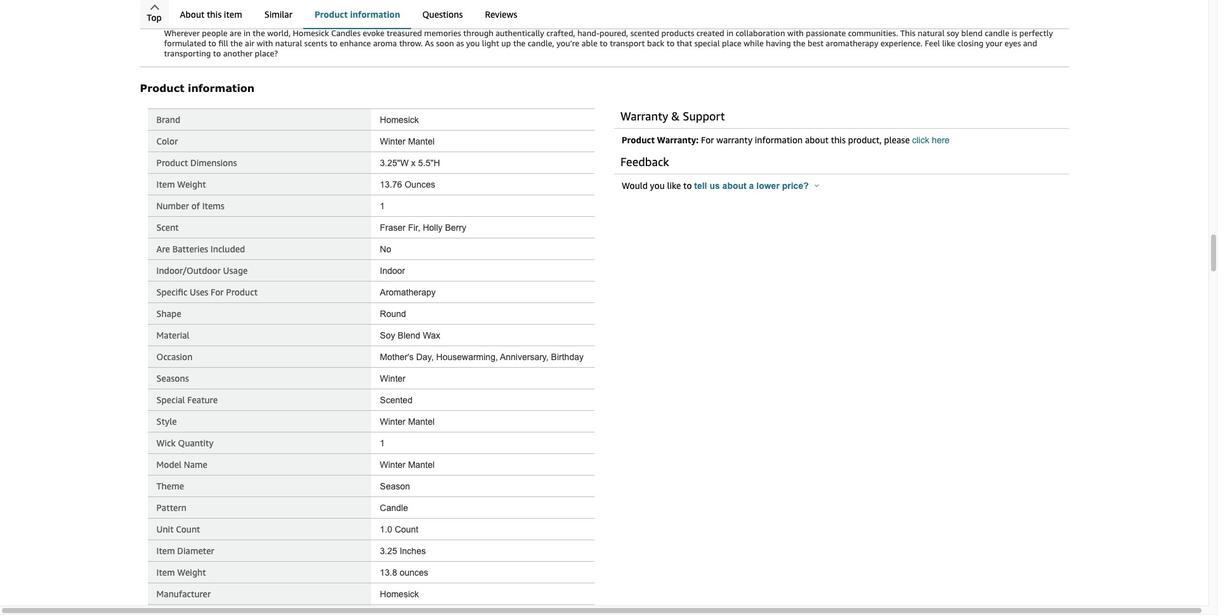 Task type: describe. For each thing, give the bounding box(es) containing it.
13.76 ounces
[[380, 179, 435, 190]]

soon
[[436, 38, 454, 48]]

memories
[[424, 28, 461, 38]]

aromatherapy
[[826, 38, 879, 48]]

day,
[[416, 352, 434, 362]]

description
[[180, 5, 235, 17]]

mantel for color
[[408, 136, 435, 146]]

13.8
[[380, 568, 397, 578]]

1 horizontal spatial natural
[[918, 28, 945, 38]]

us
[[710, 181, 720, 191]]

winter mantel for color
[[380, 136, 435, 146]]

world,
[[267, 28, 291, 38]]

experience.
[[881, 38, 923, 48]]

are
[[156, 244, 170, 254]]

scent
[[156, 222, 179, 233]]

usage
[[223, 265, 248, 276]]

place
[[722, 38, 742, 48]]

would
[[622, 180, 648, 191]]

dimensions
[[190, 157, 237, 168]]

place?
[[255, 48, 278, 58]]

warranty:
[[657, 134, 699, 145]]

0 horizontal spatial like
[[667, 180, 681, 191]]

model name
[[156, 459, 208, 470]]

product warranty: for warranty information about this product, please click here
[[622, 134, 950, 145]]

tell us about a lower price? button
[[695, 181, 820, 191]]

poured,
[[600, 28, 629, 38]]

candles
[[331, 28, 361, 38]]

1 vertical spatial this
[[831, 134, 846, 145]]

are
[[230, 28, 242, 38]]

another
[[223, 48, 253, 58]]

product up wherever on the left
[[140, 5, 178, 17]]

lower
[[757, 181, 780, 191]]

having
[[766, 38, 791, 48]]

uses
[[190, 287, 208, 298]]

fraser fir, holly berry
[[380, 223, 467, 233]]

winter for style
[[380, 417, 406, 427]]

occasion
[[156, 351, 193, 362]]

1 horizontal spatial information
[[350, 9, 400, 20]]

ounces
[[405, 179, 435, 190]]

about this item
[[180, 9, 242, 20]]

fir,
[[408, 223, 421, 233]]

product down color
[[156, 157, 188, 168]]

item weight for 13.8 ounces
[[156, 567, 206, 578]]

and
[[1024, 38, 1038, 48]]

item weight for 13.76 ounces
[[156, 179, 206, 190]]

diameter
[[177, 546, 214, 557]]

shape
[[156, 308, 181, 319]]

0 horizontal spatial information
[[188, 82, 255, 94]]

weight for 13.76 ounces
[[177, 179, 206, 190]]

hand-
[[578, 28, 600, 38]]

light
[[482, 38, 500, 48]]

count for unit count
[[176, 524, 200, 535]]

winter mantel for model name
[[380, 460, 435, 470]]

soy
[[947, 28, 960, 38]]

is
[[1012, 28, 1018, 38]]

number of items
[[156, 200, 225, 211]]

the left world, in the left of the page
[[253, 28, 265, 38]]

0 vertical spatial this
[[207, 9, 222, 20]]

created
[[697, 28, 725, 38]]

support
[[683, 109, 725, 123]]

item for 3.25 inches
[[156, 546, 175, 557]]

product up the candles
[[315, 9, 348, 20]]

transport
[[610, 38, 645, 48]]

fill
[[219, 38, 228, 48]]

transporting
[[164, 48, 211, 58]]

warranty
[[621, 109, 669, 123]]

you inside wherever people are in the world, homesick candles evoke treasured memories through authentically crafted, hand-poured, scented products created in collaboration with passionate communities. this natural soy blend candle is perfectly formulated to fill the air with natural scents to enhance aroma throw. as soon as you light up the candle, you're able to transport back to that special place while having the best aromatherapy experience. feel like closing your eyes and transporting to another place?
[[466, 38, 480, 48]]

crafted,
[[547, 28, 576, 38]]

you're
[[557, 38, 580, 48]]

2 winter from the top
[[380, 374, 406, 384]]

this
[[901, 28, 916, 38]]

similar
[[265, 9, 293, 20]]

specific uses for product
[[156, 287, 258, 298]]

season
[[380, 482, 410, 492]]

for for warranty
[[701, 134, 714, 145]]

communities.
[[849, 28, 899, 38]]

eyes
[[1005, 38, 1022, 48]]

are batteries included
[[156, 244, 245, 254]]

no
[[380, 244, 391, 254]]

style
[[156, 416, 177, 427]]

1 in from the left
[[244, 28, 251, 38]]

winter mantel for style
[[380, 417, 435, 427]]

authentically
[[496, 28, 545, 38]]

product up brand
[[140, 82, 184, 94]]

for for product
[[211, 287, 224, 298]]

1 horizontal spatial product information
[[315, 9, 400, 20]]

fraser
[[380, 223, 406, 233]]

13.8 ounces
[[380, 568, 429, 578]]

x
[[411, 158, 416, 168]]

unit count
[[156, 524, 200, 535]]

candle
[[380, 503, 408, 513]]

popover image
[[815, 184, 820, 187]]

special
[[695, 38, 720, 48]]

winter for color
[[380, 136, 406, 146]]

item diameter
[[156, 546, 214, 557]]

feature
[[187, 395, 218, 405]]

formulated
[[164, 38, 206, 48]]

indoor/outdoor
[[156, 265, 221, 276]]

13.76
[[380, 179, 402, 190]]

0 vertical spatial about
[[806, 134, 829, 145]]

special
[[156, 395, 185, 405]]

best
[[808, 38, 824, 48]]

material
[[156, 330, 190, 341]]

mantel for style
[[408, 417, 435, 427]]

click
[[913, 135, 930, 145]]

that
[[677, 38, 693, 48]]

item for 13.8 ounces
[[156, 567, 175, 578]]

would you like to
[[622, 180, 695, 191]]

up
[[502, 38, 511, 48]]



Task type: locate. For each thing, give the bounding box(es) containing it.
about left a
[[723, 181, 747, 191]]

round
[[380, 309, 406, 319]]

closing
[[958, 38, 984, 48]]

count right 1.0 on the left
[[395, 525, 419, 535]]

2 item from the top
[[156, 546, 175, 557]]

2 vertical spatial item
[[156, 567, 175, 578]]

0 horizontal spatial this
[[207, 9, 222, 20]]

1 vertical spatial winter mantel
[[380, 417, 435, 427]]

1 vertical spatial information
[[188, 82, 255, 94]]

1 vertical spatial item weight
[[156, 567, 206, 578]]

with right air
[[257, 38, 273, 48]]

like right feel
[[943, 38, 956, 48]]

you right would
[[650, 180, 665, 191]]

this
[[207, 9, 222, 20], [831, 134, 846, 145]]

winter for model name
[[380, 460, 406, 470]]

1 weight from the top
[[177, 179, 206, 190]]

0 vertical spatial item
[[156, 179, 175, 190]]

to right able
[[600, 38, 608, 48]]

this left product,
[[831, 134, 846, 145]]

1 horizontal spatial you
[[650, 180, 665, 191]]

winter mantel up 3.25"w x 5.5"h
[[380, 136, 435, 146]]

count up item diameter
[[176, 524, 200, 535]]

1 1 from the top
[[380, 201, 385, 211]]

1 vertical spatial you
[[650, 180, 665, 191]]

0 horizontal spatial count
[[176, 524, 200, 535]]

3 mantel from the top
[[408, 460, 435, 470]]

homesick down 13.8 ounces
[[380, 590, 419, 600]]

product dimensions
[[156, 157, 237, 168]]

winter mantel down scented
[[380, 417, 435, 427]]

1 for wick quantity
[[380, 438, 385, 449]]

batteries
[[172, 244, 208, 254]]

1 horizontal spatial about
[[806, 134, 829, 145]]

1 down 13.76
[[380, 201, 385, 211]]

product information up the candles
[[315, 9, 400, 20]]

through
[[464, 28, 494, 38]]

product,
[[849, 134, 882, 145]]

people
[[202, 28, 228, 38]]

1 vertical spatial mantel
[[408, 417, 435, 427]]

3.25 inches
[[380, 546, 426, 557]]

1 winter from the top
[[380, 136, 406, 146]]

natural left 'scents' on the top left
[[275, 38, 302, 48]]

ounces
[[400, 568, 429, 578]]

3 item from the top
[[156, 567, 175, 578]]

natural left soy
[[918, 28, 945, 38]]

blend
[[398, 331, 421, 341]]

count for 1.0 count
[[395, 525, 419, 535]]

information up evoke
[[350, 9, 400, 20]]

2 1 from the top
[[380, 438, 385, 449]]

feel
[[925, 38, 941, 48]]

collaboration
[[736, 28, 786, 38]]

brand
[[156, 114, 180, 125]]

of
[[191, 200, 200, 211]]

you right as
[[466, 38, 480, 48]]

questions
[[423, 9, 463, 20]]

1 horizontal spatial with
[[788, 28, 804, 38]]

2 item weight from the top
[[156, 567, 206, 578]]

for right uses
[[211, 287, 224, 298]]

item weight up number at the left top
[[156, 179, 206, 190]]

for
[[701, 134, 714, 145], [211, 287, 224, 298]]

to left tell
[[684, 180, 692, 191]]

holly
[[423, 223, 443, 233]]

1 horizontal spatial like
[[943, 38, 956, 48]]

1 horizontal spatial in
[[727, 28, 734, 38]]

0 vertical spatial like
[[943, 38, 956, 48]]

mantel up "season"
[[408, 460, 435, 470]]

your
[[986, 38, 1003, 48]]

0 vertical spatial mantel
[[408, 136, 435, 146]]

0 horizontal spatial natural
[[275, 38, 302, 48]]

weight
[[177, 179, 206, 190], [177, 567, 206, 578]]

0 vertical spatial weight
[[177, 179, 206, 190]]

homesick for brand
[[380, 115, 419, 125]]

blend
[[962, 28, 983, 38]]

click here link
[[913, 135, 950, 145]]

1 horizontal spatial count
[[395, 525, 419, 535]]

product description
[[140, 5, 235, 17]]

2 horizontal spatial information
[[755, 134, 803, 145]]

able
[[582, 38, 598, 48]]

candle
[[985, 28, 1010, 38]]

pattern
[[156, 503, 187, 513]]

2 vertical spatial information
[[755, 134, 803, 145]]

winter up scented
[[380, 374, 406, 384]]

product information down "transporting"
[[140, 82, 255, 94]]

0 horizontal spatial for
[[211, 287, 224, 298]]

0 vertical spatial you
[[466, 38, 480, 48]]

about up popover icon
[[806, 134, 829, 145]]

tell
[[695, 181, 708, 191]]

manufacturer
[[156, 589, 211, 600]]

mantel down scented
[[408, 417, 435, 427]]

soy blend wax
[[380, 331, 441, 341]]

homesick right world, in the left of the page
[[293, 28, 329, 38]]

1 item from the top
[[156, 179, 175, 190]]

reviews
[[485, 9, 518, 20]]

warranty & support
[[621, 109, 725, 123]]

wick
[[156, 438, 176, 449]]

price?
[[783, 181, 809, 191]]

enhance
[[340, 38, 371, 48]]

product
[[140, 5, 178, 17], [315, 9, 348, 20], [140, 82, 184, 94], [622, 134, 655, 145], [156, 157, 188, 168], [226, 287, 258, 298]]

indoor
[[380, 266, 405, 276]]

perfectly
[[1020, 28, 1054, 38]]

0 horizontal spatial product information
[[140, 82, 255, 94]]

homesick inside wherever people are in the world, homesick candles evoke treasured memories through authentically crafted, hand-poured, scented products created in collaboration with passionate communities. this natural soy blend candle is perfectly formulated to fill the air with natural scents to enhance aroma throw. as soon as you light up the candle, you're able to transport back to that special place while having the best aromatherapy experience. feel like closing your eyes and transporting to another place?
[[293, 28, 329, 38]]

1 vertical spatial weight
[[177, 567, 206, 578]]

aromatherapy
[[380, 287, 436, 298]]

4 winter from the top
[[380, 460, 406, 470]]

wax
[[423, 331, 441, 341]]

3.25
[[380, 546, 397, 557]]

mantel
[[408, 136, 435, 146], [408, 417, 435, 427], [408, 460, 435, 470]]

in right the created
[[727, 28, 734, 38]]

2 vertical spatial winter mantel
[[380, 460, 435, 470]]

the right up
[[514, 38, 526, 48]]

with left best
[[788, 28, 804, 38]]

as
[[456, 38, 464, 48]]

0 vertical spatial winter mantel
[[380, 136, 435, 146]]

to left that at the right of page
[[667, 38, 675, 48]]

scents
[[304, 38, 328, 48]]

to right 'scents' on the top left
[[330, 38, 338, 48]]

natural
[[918, 28, 945, 38], [275, 38, 302, 48]]

weight down diameter
[[177, 567, 206, 578]]

0 vertical spatial 1
[[380, 201, 385, 211]]

weight up number of items
[[177, 179, 206, 190]]

homesick for manufacturer
[[380, 590, 419, 600]]

here
[[932, 135, 950, 145]]

back
[[647, 38, 665, 48]]

this up people
[[207, 9, 222, 20]]

color
[[156, 136, 178, 146]]

number
[[156, 200, 189, 211]]

item for 13.76 ounces
[[156, 179, 175, 190]]

item down unit
[[156, 546, 175, 557]]

1 winter mantel from the top
[[380, 136, 435, 146]]

item weight up manufacturer
[[156, 567, 206, 578]]

scented
[[380, 395, 413, 405]]

about
[[180, 9, 205, 20]]

mantel for model name
[[408, 460, 435, 470]]

0 vertical spatial for
[[701, 134, 714, 145]]

0 horizontal spatial about
[[723, 181, 747, 191]]

1 vertical spatial product information
[[140, 82, 255, 94]]

while
[[744, 38, 764, 48]]

1 horizontal spatial this
[[831, 134, 846, 145]]

1 for number of items
[[380, 201, 385, 211]]

2 winter mantel from the top
[[380, 417, 435, 427]]

2 vertical spatial mantel
[[408, 460, 435, 470]]

3.25"w x 5.5"h
[[380, 158, 440, 168]]

like inside wherever people are in the world, homesick candles evoke treasured memories through authentically crafted, hand-poured, scented products created in collaboration with passionate communities. this natural soy blend candle is perfectly formulated to fill the air with natural scents to enhance aroma throw. as soon as you light up the candle, you're able to transport back to that special place while having the best aromatherapy experience. feel like closing your eyes and transporting to another place?
[[943, 38, 956, 48]]

tell us about a lower price?
[[695, 181, 812, 191]]

to down people
[[213, 48, 221, 58]]

anniversary,
[[500, 352, 549, 362]]

1 vertical spatial item
[[156, 546, 175, 557]]

count
[[176, 524, 200, 535], [395, 525, 419, 535]]

product up feedback
[[622, 134, 655, 145]]

1 horizontal spatial for
[[701, 134, 714, 145]]

3 winter from the top
[[380, 417, 406, 427]]

0 horizontal spatial with
[[257, 38, 273, 48]]

winter up 3.25"w
[[380, 136, 406, 146]]

0 vertical spatial item weight
[[156, 179, 206, 190]]

2 in from the left
[[727, 28, 734, 38]]

like left tell
[[667, 180, 681, 191]]

0 horizontal spatial in
[[244, 28, 251, 38]]

information
[[350, 9, 400, 20], [188, 82, 255, 94], [755, 134, 803, 145]]

1 vertical spatial 1
[[380, 438, 385, 449]]

item up manufacturer
[[156, 567, 175, 578]]

1 mantel from the top
[[408, 136, 435, 146]]

2 vertical spatial homesick
[[380, 590, 419, 600]]

1 vertical spatial about
[[723, 181, 747, 191]]

2 weight from the top
[[177, 567, 206, 578]]

homesick up 3.25"w
[[380, 115, 419, 125]]

3 winter mantel from the top
[[380, 460, 435, 470]]

indoor/outdoor usage
[[156, 265, 248, 276]]

mantel up 5.5"h
[[408, 136, 435, 146]]

treasured
[[387, 28, 422, 38]]

1 vertical spatial for
[[211, 287, 224, 298]]

product down usage
[[226, 287, 258, 298]]

information right warranty
[[755, 134, 803, 145]]

mother's
[[380, 352, 414, 362]]

winter up "season"
[[380, 460, 406, 470]]

1 vertical spatial homesick
[[380, 115, 419, 125]]

included
[[211, 244, 245, 254]]

the left best
[[794, 38, 806, 48]]

1 vertical spatial like
[[667, 180, 681, 191]]

berry
[[445, 223, 467, 233]]

&
[[672, 109, 680, 123]]

the left air
[[231, 38, 243, 48]]

information down the another
[[188, 82, 255, 94]]

0 vertical spatial product information
[[315, 9, 400, 20]]

0 vertical spatial homesick
[[293, 28, 329, 38]]

a
[[749, 181, 754, 191]]

0 vertical spatial information
[[350, 9, 400, 20]]

item up number at the left top
[[156, 179, 175, 190]]

1 item weight from the top
[[156, 179, 206, 190]]

item
[[156, 179, 175, 190], [156, 546, 175, 557], [156, 567, 175, 578]]

weight for 13.8 ounces
[[177, 567, 206, 578]]

for down the support
[[701, 134, 714, 145]]

to left the fill at the top left of page
[[208, 38, 216, 48]]

winter down scented
[[380, 417, 406, 427]]

2 mantel from the top
[[408, 417, 435, 427]]

in right are in the top of the page
[[244, 28, 251, 38]]

winter mantel up "season"
[[380, 460, 435, 470]]

0 horizontal spatial you
[[466, 38, 480, 48]]

1 up "season"
[[380, 438, 385, 449]]



Task type: vqa. For each thing, say whether or not it's contained in the screenshot.
"See" at the bottom of page
no



